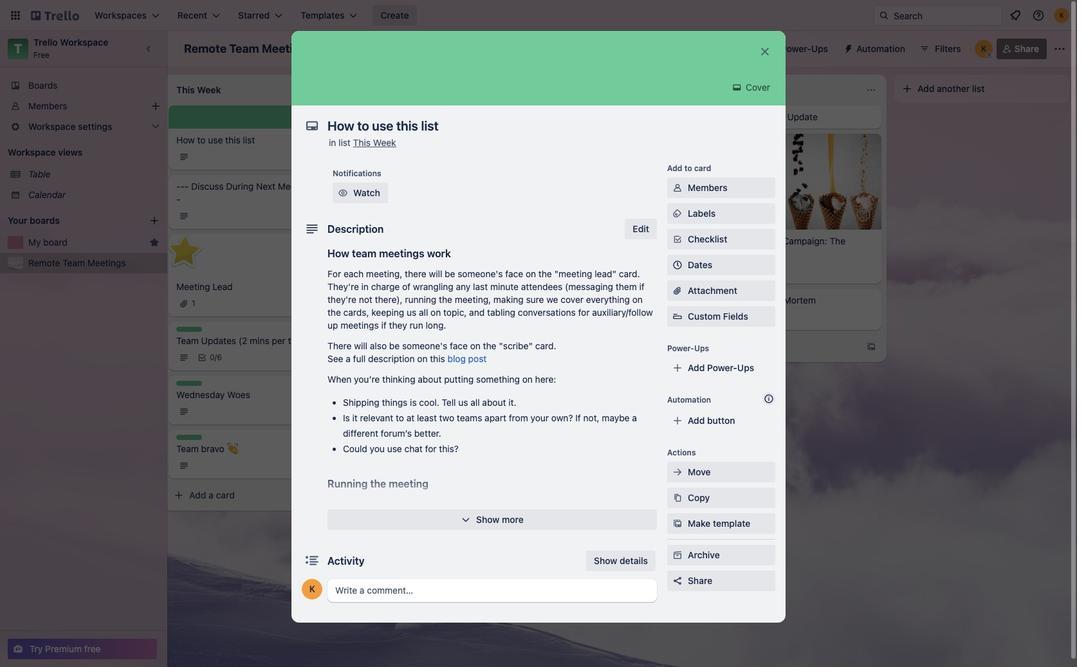 Task type: locate. For each thing, give the bounding box(es) containing it.
auxiliary/follow
[[592, 307, 653, 318]]

automation down search icon at the top right of the page
[[857, 43, 905, 54]]

meetings inside board name text box
[[262, 42, 313, 55]]

show left "details"
[[594, 555, 617, 566]]

1 horizontal spatial this
[[430, 353, 445, 364]]

-
[[403, 160, 408, 171], [408, 160, 412, 171], [412, 160, 416, 171], [416, 160, 420, 171], [420, 160, 424, 171], [424, 160, 428, 171], [176, 181, 180, 192], [180, 181, 185, 192], [185, 181, 189, 192], [314, 181, 318, 192], [318, 181, 322, 192], [176, 194, 180, 205]]

strategic influence at work: bootcamp takeaways
[[542, 284, 658, 308]]

0 horizontal spatial remote
[[28, 257, 60, 268]]

any
[[456, 281, 471, 292]]

discussion
[[564, 225, 609, 236]]

use inside shipping things is cool. tell us all about it. is it relevant to at least two teams apart from your own? if not, maybe a different forum's better. could you use chat for this?
[[387, 443, 402, 454]]

add board image
[[149, 216, 160, 226]]

0 horizontal spatial be
[[389, 340, 400, 351]]

1 vertical spatial create
[[359, 134, 387, 145]]

boards link
[[0, 75, 167, 96]]

custom fields button
[[667, 310, 775, 323]]

will up the full at the left of page
[[354, 340, 367, 351]]

0 vertical spatial meetings
[[379, 248, 424, 259]]

the
[[830, 236, 846, 247]]

card down discussed
[[399, 189, 418, 199]]

kendallparks02 (kendallparks02) image right open information menu image
[[1054, 8, 1070, 23]]

color: green, title: "recurring item" element for team bravo 👏
[[176, 435, 202, 440]]

someone's up last
[[458, 268, 503, 279]]

on up post
[[470, 340, 481, 351]]

color: green, title: "recurring item" element up the wednesday
[[176, 381, 202, 386]]

this up during
[[225, 134, 240, 145]]

sm image for members
[[671, 181, 684, 194]]

to for card
[[685, 163, 692, 173]]

2 horizontal spatial remote
[[725, 236, 756, 247]]

on up when you're thinking about putting something on here:
[[417, 353, 428, 364]]

your boards with 2 items element
[[8, 213, 130, 228]]

0 vertical spatial workspace
[[60, 37, 108, 48]]

0 horizontal spatial they
[[389, 320, 407, 331]]

share button
[[997, 39, 1047, 59], [667, 571, 775, 591]]

0 vertical spatial ups
[[811, 43, 828, 54]]

power- inside add power-ups link
[[707, 362, 737, 373]]

wednesday
[[176, 389, 225, 400]]

meetings
[[379, 248, 424, 259], [341, 320, 379, 331]]

use up discuss
[[208, 134, 223, 145]]

None text field
[[321, 115, 746, 138]]

add a card button down the webinar post-mortem link
[[717, 337, 858, 357]]

share button down 0 notifications icon
[[997, 39, 1047, 59]]

list inside "button"
[[972, 83, 985, 94]]

someone's
[[458, 268, 503, 279], [402, 340, 447, 351]]

free
[[84, 644, 101, 654]]

ups left automation button
[[811, 43, 828, 54]]

sm image inside copy link
[[671, 492, 684, 505]]

1 vertical spatial this
[[430, 353, 445, 364]]

it.
[[509, 397, 516, 408]]

influence
[[582, 284, 620, 295]]

0 notifications image
[[1008, 8, 1023, 23]]

sm image inside move 'link'
[[671, 466, 684, 479]]

0 vertical spatial this
[[225, 134, 240, 145]]

0 vertical spatial all
[[419, 307, 428, 318]]

1 vertical spatial share button
[[667, 571, 775, 591]]

share down archive
[[688, 575, 712, 586]]

sm image
[[731, 81, 743, 94], [671, 207, 684, 220], [671, 517, 684, 530], [671, 549, 684, 562]]

meeting, up charge
[[366, 268, 402, 279]]

sm image left make on the bottom right
[[671, 517, 684, 530]]

description
[[328, 223, 384, 235]]

meetings up there
[[379, 248, 424, 259]]

takeaways
[[587, 297, 631, 308]]

0 vertical spatial and
[[359, 147, 375, 158]]

meeting right next
[[278, 181, 312, 192]]

add left button
[[688, 415, 705, 426]]

work
[[427, 248, 451, 259]]

color: green, title: "recurring item" element
[[176, 327, 202, 332], [176, 381, 202, 386], [176, 435, 202, 440]]

power-
[[781, 43, 811, 54], [667, 344, 694, 353], [707, 362, 737, 373]]

sm image inside archive link
[[671, 549, 684, 562]]

create for create
[[381, 10, 409, 21]]

could
[[343, 443, 367, 454]]

remote inside board name text box
[[184, 42, 227, 55]]

least
[[417, 412, 437, 423]]

0 horizontal spatial meetings
[[341, 320, 379, 331]]

about
[[418, 374, 442, 385], [482, 397, 506, 408]]

create inside create a new list for each meeting and move cards over after they are discussed ------>
[[359, 134, 387, 145]]

1 horizontal spatial members
[[688, 182, 728, 193]]

add a card button down 'auxiliary/follow'
[[534, 339, 676, 359]]

custom fields
[[688, 311, 748, 322]]

color: green, title: "recurring item" element for team updates (2 mins per team)
[[176, 327, 202, 332]]

create for create a new list for each meeting and move cards over after they are discussed ------>
[[359, 134, 387, 145]]

1 vertical spatial members
[[688, 182, 728, 193]]

meeting left "lead"
[[176, 281, 210, 292]]

add left another
[[918, 83, 935, 94]]

0 vertical spatial color: green, title: "recurring item" element
[[176, 327, 202, 332]]

0 vertical spatial be
[[445, 268, 455, 279]]

add a card
[[372, 189, 418, 199], [737, 341, 783, 352], [555, 343, 600, 354], [189, 490, 235, 501]]

if right at
[[639, 281, 645, 292]]

meeting
[[467, 134, 501, 145], [389, 478, 429, 490]]

team bravo 👏 link
[[176, 443, 326, 456]]

team
[[352, 248, 377, 259]]

use
[[208, 134, 223, 145], [387, 443, 402, 454]]

0 vertical spatial meeting
[[278, 181, 312, 192]]

0 horizontal spatial and
[[359, 147, 375, 158]]

notifications
[[333, 169, 381, 178]]

be up description
[[389, 340, 400, 351]]

how inside how to use this list link
[[176, 134, 195, 145]]

1 vertical spatial to
[[685, 163, 692, 173]]

on left artificial
[[611, 225, 622, 236]]

0 horizontal spatial power-ups
[[667, 344, 709, 353]]

if
[[639, 281, 645, 292], [381, 320, 387, 331]]

workspace navigation collapse icon image
[[140, 40, 158, 58]]

be inside there will also be someone's face on the "scribe" card. see a full description on this blog post
[[389, 340, 400, 351]]

1 horizontal spatial automation
[[857, 43, 905, 54]]

workspace right trello
[[60, 37, 108, 48]]

2 horizontal spatial to
[[685, 163, 692, 173]]

and inside create a new list for each meeting and move cards over after they are discussed ------>
[[359, 147, 375, 158]]

meeting, down last
[[455, 294, 491, 305]]

for down better.
[[425, 443, 437, 454]]

bootcamp
[[542, 297, 584, 308]]

each up "they're"
[[344, 268, 364, 279]]

will inside the for each meeting, there will be someone's face on the "meeting lead" card. they're in charge of wrangling any last minute attendees (messaging them if they're not there), running the meeting, making sure we cover everything on the cards, keeping us all on topic, and tabling conversations for auxiliary/follow up meetings if they run long.
[[429, 268, 442, 279]]

someone's inside the for each meeting, there will be someone's face on the "meeting lead" card. they're in charge of wrangling any last minute attendees (messaging them if they're not there), running the meeting, making sure we cover everything on the cards, keeping us all on topic, and tabling conversations for auxiliary/follow up meetings if they run long.
[[458, 268, 503, 279]]

cover
[[561, 294, 584, 305]]

0 horizontal spatial meetings
[[87, 257, 126, 268]]

the up attendees
[[539, 268, 552, 279]]

workspace inside trello workspace free
[[60, 37, 108, 48]]

card. right "scribe"
[[535, 340, 556, 351]]

color: green, title: "recurring item" element up 'team bravo 👏'
[[176, 435, 202, 440]]

0 horizontal spatial face
[[450, 340, 468, 351]]

0 vertical spatial share button
[[997, 39, 1047, 59]]

0 horizontal spatial to
[[197, 134, 206, 145]]

and up discussed
[[359, 147, 375, 158]]

each up after
[[444, 134, 465, 145]]

wednesday woes link
[[176, 389, 326, 402]]

1
[[758, 266, 762, 276], [192, 299, 195, 308]]

make template
[[688, 518, 751, 529]]

about up cool.
[[418, 374, 442, 385]]

0 horizontal spatial all
[[419, 307, 428, 318]]

0 vertical spatial power-ups
[[781, 43, 828, 54]]

lead"
[[595, 268, 617, 279]]

sm image inside members link
[[671, 181, 684, 194]]

0 horizontal spatial ups
[[694, 344, 709, 353]]

the up topic,
[[439, 294, 452, 305]]

they left are at left
[[470, 147, 488, 158]]

1 vertical spatial meetings
[[87, 257, 126, 268]]

meeting down chat
[[389, 478, 429, 490]]

list
[[972, 83, 985, 94], [243, 134, 255, 145], [416, 134, 428, 145], [339, 137, 351, 148]]

kendallparks02 (kendallparks02) image
[[1054, 8, 1070, 23], [975, 40, 993, 58]]

0 vertical spatial meeting,
[[366, 268, 402, 279]]

meetings inside the for each meeting, there will be someone's face on the "meeting lead" card. they're in charge of wrangling any last minute attendees (messaging them if they're not there), running the meeting, making sure we cover everything on the cards, keeping us all on topic, and tabling conversations for auxiliary/follow up meetings if they run long.
[[341, 320, 379, 331]]

to
[[197, 134, 206, 145], [685, 163, 692, 173], [396, 412, 404, 423]]

show details
[[594, 555, 648, 566]]

workspace up the table
[[8, 147, 56, 158]]

1 color: green, title: "recurring item" element from the top
[[176, 327, 202, 332]]

0 vertical spatial someone's
[[458, 268, 503, 279]]

list right another
[[972, 83, 985, 94]]

remote down my board
[[28, 257, 60, 268]]

share button down archive link
[[667, 571, 775, 591]]

about up apart
[[482, 397, 506, 408]]

for down "cover"
[[578, 307, 590, 318]]

0 horizontal spatial workspace
[[8, 147, 56, 158]]

0 vertical spatial 1
[[758, 266, 762, 276]]

update
[[659, 111, 688, 122]]

0 horizontal spatial create from template… image
[[683, 344, 694, 354]]

sm image for archive
[[671, 549, 684, 562]]

list up "cards"
[[416, 134, 428, 145]]

will
[[429, 268, 442, 279], [354, 340, 367, 351]]

0 vertical spatial about
[[418, 374, 442, 385]]

1 vertical spatial members link
[[667, 178, 775, 198]]

1 horizontal spatial be
[[445, 268, 455, 279]]

2 color: green, title: "recurring item" element from the top
[[176, 381, 202, 386]]

0 vertical spatial will
[[429, 268, 442, 279]]

meetings
[[262, 42, 313, 55], [87, 257, 126, 268]]

create from template… image
[[318, 490, 328, 501]]

0 horizontal spatial meeting
[[176, 281, 210, 292]]

bravo
[[201, 443, 224, 454]]

tell
[[442, 397, 456, 408]]

1 horizontal spatial remote
[[184, 42, 227, 55]]

create a new list for each meeting and move cards over after they are discussed ------>
[[359, 134, 504, 171]]

remote for remote work campaign: the scoop link
[[725, 236, 756, 247]]

color: green, title: "recurring item" element for wednesday woes
[[176, 381, 202, 386]]

1 vertical spatial they
[[389, 320, 407, 331]]

about inside shipping things is cool. tell us all about it. is it relevant to at least two teams apart from your own? if not, maybe a different forum's better. could you use chat for this?
[[482, 397, 506, 408]]

will up wrangling
[[429, 268, 442, 279]]

1 horizontal spatial kendallparks02 (kendallparks02) image
[[1054, 8, 1070, 23]]

on
[[611, 225, 622, 236], [526, 268, 536, 279], [632, 294, 643, 305], [431, 307, 441, 318], [470, 340, 481, 351], [417, 353, 428, 364], [522, 374, 533, 385]]

1 horizontal spatial about
[[482, 397, 506, 408]]

0 horizontal spatial members link
[[0, 96, 167, 116]]

1 vertical spatial power-
[[667, 344, 694, 353]]

0 vertical spatial remote
[[184, 42, 227, 55]]

if down keeping
[[381, 320, 387, 331]]

0
[[210, 353, 215, 362]]

0 vertical spatial face
[[505, 268, 523, 279]]

0 vertical spatial power-
[[781, 43, 811, 54]]

1 vertical spatial in
[[361, 281, 369, 292]]

be
[[445, 268, 455, 279], [389, 340, 400, 351]]

face up blog
[[450, 340, 468, 351]]

how up discuss
[[176, 134, 195, 145]]

add a card button for the left create from template… image
[[534, 339, 676, 359]]

discuss
[[191, 181, 224, 192]]

3 color: green, title: "recurring item" element from the top
[[176, 435, 202, 440]]

card. up them
[[619, 268, 640, 279]]

1 horizontal spatial share button
[[997, 39, 1047, 59]]

how for how team meetings work
[[328, 248, 349, 259]]

show menu image
[[1053, 42, 1066, 55]]

shipping things is cool. tell us all about it. is it relevant to at least two teams apart from your own? if not, maybe a different forum's better. could you use chat for this?
[[343, 397, 637, 454]]

1 vertical spatial someone's
[[402, 340, 447, 351]]

sm image inside watch button
[[337, 187, 349, 199]]

members down boards
[[28, 100, 67, 111]]

watch
[[353, 187, 380, 198]]

0 horizontal spatial each
[[344, 268, 364, 279]]

meeting up are at left
[[467, 134, 501, 145]]

1 vertical spatial show
[[594, 555, 617, 566]]

this left blog
[[430, 353, 445, 364]]

each inside the for each meeting, there will be someone's face on the "meeting lead" card. they're in charge of wrangling any last minute attendees (messaging them if they're not there), running the meeting, making sure we cover everything on the cards, keeping us all on topic, and tabling conversations for auxiliary/follow up meetings if they run long.
[[344, 268, 364, 279]]

1 down work
[[758, 266, 762, 276]]

0 vertical spatial use
[[208, 134, 223, 145]]

share left show menu image
[[1015, 43, 1039, 54]]

per
[[272, 335, 286, 346]]

meeting lead
[[176, 281, 233, 292]]

and right topic,
[[469, 307, 485, 318]]

there will also be someone's face on the "scribe" card. see a full description on this blog post
[[328, 340, 556, 364]]

for
[[328, 268, 341, 279]]

boards
[[28, 80, 58, 91]]

they
[[470, 147, 488, 158], [389, 320, 407, 331]]

sm image inside cover link
[[731, 81, 743, 94]]

1 horizontal spatial and
[[469, 307, 485, 318]]

team updates (2 mins per team) link
[[176, 335, 326, 347]]

1 horizontal spatial face
[[505, 268, 523, 279]]

card for create from template… icon add a card 'button'
[[216, 490, 235, 501]]

0 horizontal spatial someone's
[[402, 340, 447, 351]]

on inside the brief discussion on artificial harmony
[[611, 225, 622, 236]]

1 horizontal spatial to
[[396, 412, 404, 423]]

remote up scoop
[[725, 236, 756, 247]]

list inside create a new list for each meeting and move cards over after they are discussed ------>
[[416, 134, 428, 145]]

us up run
[[407, 307, 416, 318]]

add a card button
[[351, 184, 493, 205], [717, 337, 858, 357], [534, 339, 676, 359], [169, 485, 310, 506]]

1 horizontal spatial meetings
[[262, 42, 313, 55]]

0 vertical spatial members
[[28, 100, 67, 111]]

sm image for move
[[671, 466, 684, 479]]

automation up the add button
[[667, 395, 711, 405]]

they inside the for each meeting, there will be someone's face on the "meeting lead" card. they're in charge of wrangling any last minute attendees (messaging them if they're not there), running the meeting, making sure we cover everything on the cards, keeping us all on topic, and tabling conversations for auxiliary/follow up meetings if they run long.
[[389, 320, 407, 331]]

meeting lead link
[[176, 281, 326, 293]]

1 horizontal spatial create from template… image
[[866, 342, 876, 352]]

sm image left archive
[[671, 549, 684, 562]]

a inside shipping things is cool. tell us all about it. is it relevant to at least two teams apart from your own? if not, maybe a different forum's better. could you use chat for this?
[[632, 412, 637, 423]]

to left at on the left of page
[[396, 412, 404, 423]]

blog
[[448, 353, 466, 364]]

1 horizontal spatial meeting
[[467, 134, 501, 145]]

move link
[[667, 462, 775, 483]]

1 horizontal spatial someone's
[[458, 268, 503, 279]]

1 horizontal spatial power-ups
[[781, 43, 828, 54]]

1 horizontal spatial workspace
[[60, 37, 108, 48]]

card down 👏
[[216, 490, 235, 501]]

add down update
[[667, 163, 682, 173]]

2 vertical spatial color: green, title: "recurring item" element
[[176, 435, 202, 440]]

create inside 'button'
[[381, 10, 409, 21]]

custom
[[688, 311, 721, 322]]

0 vertical spatial meetings
[[262, 42, 313, 55]]

remote inside remote work campaign: the scoop
[[725, 236, 756, 247]]

0 horizontal spatial meeting
[[389, 478, 429, 490]]

1 horizontal spatial use
[[387, 443, 402, 454]]

2 vertical spatial power-
[[707, 362, 737, 373]]

create from template… image
[[866, 342, 876, 352], [683, 344, 694, 354]]

0 horizontal spatial kendallparks02 (kendallparks02) image
[[975, 40, 993, 58]]

sm image inside make template link
[[671, 517, 684, 530]]

labels link
[[667, 203, 775, 224]]

us right tell
[[458, 397, 468, 408]]

2 vertical spatial ups
[[737, 362, 754, 373]]

sm image down actions
[[671, 466, 684, 479]]

for up over
[[430, 134, 442, 145]]

more
[[502, 514, 524, 525]]

for inside shipping things is cool. tell us all about it. is it relevant to at least two teams apart from your own? if not, maybe a different forum's better. could you use chat for this?
[[425, 443, 437, 454]]

two
[[439, 412, 454, 423]]

blog post link
[[448, 353, 487, 364]]

"meeting
[[554, 268, 592, 279]]

power-ups
[[781, 43, 828, 54], [667, 344, 709, 353]]

1 vertical spatial face
[[450, 340, 468, 351]]

sm image
[[671, 181, 684, 194], [337, 187, 349, 199], [671, 466, 684, 479], [671, 492, 684, 505]]

thinking
[[382, 374, 415, 385]]

sure
[[526, 294, 544, 305]]

#embraceremote campaign update link
[[542, 111, 691, 124]]

this
[[225, 134, 240, 145], [430, 353, 445, 364]]

1 horizontal spatial how
[[328, 248, 349, 259]]

all down running
[[419, 307, 428, 318]]

apart
[[485, 412, 506, 423]]

for inside create a new list for each meeting and move cards over after they are discussed ------>
[[430, 134, 442, 145]]

to up labels
[[685, 163, 692, 173]]

1 vertical spatial be
[[389, 340, 400, 351]]

kendallparks02 (kendallparks02) image right filters
[[975, 40, 993, 58]]

card down 'auxiliary/follow'
[[581, 343, 600, 354]]

another
[[937, 83, 970, 94]]

meetings down the cards,
[[341, 320, 379, 331]]

ups inside button
[[811, 43, 828, 54]]

running the meeting
[[328, 478, 429, 490]]

at
[[623, 284, 631, 295]]

members up labels
[[688, 182, 728, 193]]

face up minute at left
[[505, 268, 523, 279]]

1 vertical spatial about
[[482, 397, 506, 408]]

members link up labels link at the top right of page
[[667, 178, 775, 198]]

how for how to use this list
[[176, 134, 195, 145]]

remote for remote team meetings link
[[28, 257, 60, 268]]

1 horizontal spatial remote team meetings
[[184, 42, 313, 55]]

2 vertical spatial to
[[396, 412, 404, 423]]

a left the full at the left of page
[[346, 353, 351, 364]]

mortem
[[784, 295, 816, 306]]

chat
[[404, 443, 423, 454]]

1 horizontal spatial they
[[470, 147, 488, 158]]

webinar post-mortem
[[725, 295, 816, 306]]

someone's down run
[[402, 340, 447, 351]]

sm image for make template
[[671, 517, 684, 530]]

1 down meeting lead
[[192, 299, 195, 308]]

filters button
[[916, 39, 965, 59]]

1 vertical spatial each
[[344, 268, 364, 279]]

sm image inside labels link
[[671, 207, 684, 220]]

add a card button down >
[[351, 184, 493, 205]]

0 horizontal spatial this
[[225, 134, 240, 145]]

1 vertical spatial meeting
[[389, 478, 429, 490]]

1 horizontal spatial us
[[458, 397, 468, 408]]

long.
[[426, 320, 446, 331]]

add a card button down 👏
[[169, 485, 310, 506]]

1 vertical spatial 1
[[192, 299, 195, 308]]

1 horizontal spatial meeting
[[278, 181, 312, 192]]

sm image up nordic
[[731, 81, 743, 94]]

a right maybe
[[632, 412, 637, 423]]

sm image left the copy
[[671, 492, 684, 505]]

show inside button
[[476, 514, 500, 525]]

to up discuss
[[197, 134, 206, 145]]

use down forum's
[[387, 443, 402, 454]]

card. inside the for each meeting, there will be someone's face on the "meeting lead" card. they're in charge of wrangling any last minute attendees (messaging them if they're not there), running the meeting, making sure we cover everything on the cards, keeping us all on topic, and tabling conversations for auxiliary/follow up meetings if they run long.
[[619, 268, 640, 279]]

face inside there will also be someone's face on the "scribe" card. see a full description on this blog post
[[450, 340, 468, 351]]

not,
[[583, 412, 600, 423]]

sm image for watch
[[337, 187, 349, 199]]

cool.
[[419, 397, 439, 408]]

remote inside remote team meetings link
[[28, 257, 60, 268]]



Task type: vqa. For each thing, say whether or not it's contained in the screenshot.
R button
no



Task type: describe. For each thing, give the bounding box(es) containing it.
power-ups inside button
[[781, 43, 828, 54]]

labels
[[688, 208, 716, 219]]

keeping
[[371, 307, 404, 318]]

add a card up here:
[[555, 343, 600, 354]]

better.
[[414, 428, 441, 439]]

running
[[405, 294, 436, 305]]

try
[[30, 644, 43, 654]]

edit
[[633, 223, 649, 234]]

how team meetings work
[[328, 248, 451, 259]]

trello
[[33, 37, 58, 48]]

they're
[[328, 281, 359, 292]]

your
[[8, 215, 27, 226]]

wrangling
[[413, 281, 454, 292]]

there),
[[375, 294, 403, 305]]

move
[[688, 467, 711, 477]]

0 vertical spatial members link
[[0, 96, 167, 116]]

card up labels
[[694, 163, 711, 173]]

details
[[620, 555, 648, 566]]

1 vertical spatial meeting
[[176, 281, 210, 292]]

teams
[[457, 412, 482, 423]]

and inside the for each meeting, there will be someone's face on the "meeting lead" card. they're in charge of wrangling any last minute attendees (messaging them if they're not there), running the meeting, making sure we cover everything on the cards, keeping us all on topic, and tabling conversations for auxiliary/follow up meetings if they run long.
[[469, 307, 485, 318]]

if
[[575, 412, 581, 423]]

how to use this list
[[176, 134, 255, 145]]

brief
[[542, 225, 561, 236]]

team updates (2 mins per team)
[[176, 335, 312, 346]]

in inside the for each meeting, there will be someone's face on the "meeting lead" card. they're in charge of wrangling any last minute attendees (messaging them if they're not there), running the meeting, making sure we cover everything on the cards, keeping us all on topic, and tabling conversations for auxiliary/follow up meetings if they run long.
[[361, 281, 369, 292]]

card down post- on the top right
[[764, 341, 783, 352]]

archive
[[688, 550, 720, 560]]

card for add a card 'button' corresponding to the left create from template… image
[[581, 343, 600, 354]]

someone's inside there will also be someone's face on the "scribe" card. see a full description on this blog post
[[402, 340, 447, 351]]

team inside team updates (2 mins per team) link
[[176, 335, 199, 346]]

add to card
[[667, 163, 711, 173]]

card. inside there will also be someone's face on the "scribe" card. see a full description on this blog post
[[535, 340, 556, 351]]

automation button
[[838, 39, 913, 59]]

to inside shipping things is cool. tell us all about it. is it relevant to at least two teams apart from your own? if not, maybe a different forum's better. could you use chat for this?
[[396, 412, 404, 423]]

kendallparks02 (kendallparks02) image
[[302, 579, 322, 600]]

at
[[407, 412, 415, 423]]

watch button
[[333, 183, 388, 203]]

on left here:
[[522, 374, 533, 385]]

add another list
[[918, 83, 985, 94]]

conversations
[[518, 307, 576, 318]]

updates
[[201, 335, 236, 346]]

will inside there will also be someone's face on the "scribe" card. see a full description on this blog post
[[354, 340, 367, 351]]

team bravo 👏
[[176, 443, 238, 454]]

running
[[328, 478, 368, 490]]

#embraceremote campaign update
[[542, 111, 688, 122]]

Search field
[[889, 6, 1002, 25]]

0 horizontal spatial power-
[[667, 344, 694, 353]]

0 horizontal spatial share
[[688, 575, 712, 586]]

0 horizontal spatial if
[[381, 320, 387, 331]]

remote team meetings inside board name text box
[[184, 42, 313, 55]]

team inside board name text box
[[229, 42, 259, 55]]

add a card down fields
[[737, 341, 783, 352]]

team inside team bravo 👏 'link'
[[176, 443, 199, 454]]

forum's
[[381, 428, 412, 439]]

a down conversations
[[574, 343, 579, 354]]

t
[[14, 41, 22, 56]]

a inside create a new list for each meeting and move cards over after they are discussed ------>
[[389, 134, 394, 145]]

automation inside button
[[857, 43, 905, 54]]

open information menu image
[[1032, 9, 1045, 22]]

list up during
[[243, 134, 255, 145]]

nordic launch update link
[[725, 111, 874, 124]]

from
[[509, 412, 528, 423]]

1 horizontal spatial meeting,
[[455, 294, 491, 305]]

they inside create a new list for each meeting and move cards over after they are discussed ------>
[[470, 147, 488, 158]]

checklist button
[[667, 229, 775, 250]]

add a card button for create from template… icon
[[169, 485, 310, 506]]

attachment
[[688, 285, 737, 296]]

actions
[[667, 448, 696, 458]]

also
[[370, 340, 387, 351]]

starred icon image
[[149, 237, 160, 248]]

on up long.
[[431, 307, 441, 318]]

Board name text field
[[178, 39, 320, 59]]

add down fields
[[737, 341, 754, 352]]

after
[[448, 147, 467, 158]]

something
[[476, 374, 520, 385]]

how to use this list link
[[176, 134, 326, 147]]

0 horizontal spatial use
[[208, 134, 223, 145]]

to for use
[[197, 134, 206, 145]]

a right watch
[[391, 189, 396, 199]]

power- inside power-ups button
[[781, 43, 811, 54]]

show for show more
[[476, 514, 500, 525]]

work
[[759, 236, 780, 247]]

on right at
[[632, 294, 643, 305]]

full
[[353, 353, 366, 364]]

make template link
[[667, 514, 775, 534]]

all inside the for each meeting, there will be someone's face on the "meeting lead" card. they're in charge of wrangling any last minute attendees (messaging them if they're not there), running the meeting, making sure we cover everything on the cards, keeping us all on topic, and tabling conversations for auxiliary/follow up meetings if they run long.
[[419, 307, 428, 318]]

a inside there will also be someone's face on the "scribe" card. see a full description on this blog post
[[346, 353, 351, 364]]

team)
[[288, 335, 312, 346]]

your boards
[[8, 215, 60, 226]]

1 horizontal spatial 1
[[758, 266, 762, 276]]

update
[[787, 111, 818, 122]]

meeting inside --- discuss during next meeting -- -
[[278, 181, 312, 192]]

cards
[[402, 147, 425, 158]]

0 horizontal spatial share button
[[667, 571, 775, 591]]

this inside there will also be someone's face on the "scribe" card. see a full description on this blog post
[[430, 353, 445, 364]]

team inside remote team meetings link
[[63, 257, 85, 268]]

add button
[[688, 415, 735, 426]]

fields
[[723, 311, 748, 322]]

show for show details
[[594, 555, 617, 566]]

not
[[359, 294, 373, 305]]

card for add a card 'button' under >
[[399, 189, 418, 199]]

0 vertical spatial share
[[1015, 43, 1039, 54]]

each inside create a new list for each meeting and move cards over after they are discussed ------>
[[444, 134, 465, 145]]

add button button
[[667, 411, 775, 431]]

all inside shipping things is cool. tell us all about it. is it relevant to at least two teams apart from your own? if not, maybe a different forum's better. could you use chat for this?
[[471, 397, 480, 408]]

the up up
[[328, 307, 341, 318]]

a down the 'bravo'
[[209, 490, 214, 501]]

0 horizontal spatial in
[[329, 137, 336, 148]]

add inside button
[[688, 415, 705, 426]]

is
[[410, 397, 417, 408]]

cover
[[743, 82, 770, 93]]

post-
[[761, 295, 784, 306]]

add down discussed
[[372, 189, 389, 199]]

there
[[405, 268, 427, 279]]

campaign
[[616, 111, 656, 122]]

for inside the for each meeting, there will be someone's face on the "meeting lead" card. they're in charge of wrangling any last minute attendees (messaging them if they're not there), running the meeting, making sure we cover everything on the cards, keeping us all on topic, and tabling conversations for auxiliary/follow up meetings if they run long.
[[578, 307, 590, 318]]

during
[[226, 181, 254, 192]]

face inside the for each meeting, there will be someone's face on the "meeting lead" card. they're in charge of wrangling any last minute attendees (messaging them if they're not there), running the meeting, making sure we cover everything on the cards, keeping us all on topic, and tabling conversations for auxiliary/follow up meetings if they run long.
[[505, 268, 523, 279]]

0 horizontal spatial remote team meetings
[[28, 257, 126, 268]]

free
[[33, 50, 50, 60]]

👏
[[227, 443, 238, 454]]

scoop
[[725, 249, 751, 260]]

0 horizontal spatial about
[[418, 374, 442, 385]]

we
[[546, 294, 558, 305]]

add a card down the 'bravo'
[[189, 490, 235, 501]]

0 horizontal spatial members
[[28, 100, 67, 111]]

next
[[256, 181, 275, 192]]

topic,
[[443, 307, 467, 318]]

primary element
[[0, 0, 1077, 31]]

trello workspace link
[[33, 37, 108, 48]]

copy
[[688, 492, 710, 503]]

harmony
[[542, 238, 579, 249]]

sm image for copy
[[671, 492, 684, 505]]

add down the custom
[[688, 362, 705, 373]]

mins
[[250, 335, 269, 346]]

1 vertical spatial automation
[[667, 395, 711, 405]]

add up here:
[[555, 343, 572, 354]]

meeting inside create a new list for each meeting and move cards over after they are discussed ------>
[[467, 134, 501, 145]]

them
[[616, 281, 637, 292]]

0 vertical spatial kendallparks02 (kendallparks02) image
[[1054, 8, 1070, 23]]

in list this week
[[329, 137, 396, 148]]

sm image for labels
[[671, 207, 684, 220]]

1 horizontal spatial if
[[639, 281, 645, 292]]

add a card down discussed
[[372, 189, 418, 199]]

on up attendees
[[526, 268, 536, 279]]

premium
[[45, 644, 82, 654]]

Write a comment text field
[[328, 579, 657, 602]]

this?
[[439, 443, 459, 454]]

edit button
[[625, 219, 657, 239]]

try premium free
[[30, 644, 101, 654]]

a up add power-ups link
[[757, 341, 762, 352]]

minute
[[490, 281, 519, 292]]

nordic launch update
[[725, 111, 818, 122]]

move
[[377, 147, 399, 158]]

calendar link
[[28, 189, 160, 201]]

search image
[[879, 10, 889, 21]]

for each meeting, there will be someone's face on the "meeting lead" card. they're in charge of wrangling any last minute attendees (messaging them if they're not there), running the meeting, making sure we cover everything on the cards, keeping us all on topic, and tabling conversations for auxiliary/follow up meetings if they run long.
[[328, 268, 653, 331]]

list left 'this'
[[339, 137, 351, 148]]

artificial
[[624, 225, 658, 236]]

button
[[707, 415, 735, 426]]

the inside there will also be someone's face on the "scribe" card. see a full description on this blog post
[[483, 340, 496, 351]]

strategic influence at work: bootcamp takeaways link
[[542, 283, 691, 309]]

add down 'team bravo 👏'
[[189, 490, 206, 501]]

workspace views
[[8, 147, 83, 158]]

add a card button for rightmost create from template… image
[[717, 337, 858, 357]]

us inside the for each meeting, there will be someone's face on the "meeting lead" card. they're in charge of wrangling any last minute attendees (messaging them if they're not there), running the meeting, making sure we cover everything on the cards, keeping us all on topic, and tabling conversations for auxiliary/follow up meetings if they run long.
[[407, 307, 416, 318]]

be inside the for each meeting, there will be someone's face on the "meeting lead" card. they're in charge of wrangling any last minute attendees (messaging them if they're not there), running the meeting, making sure we cover everything on the cards, keeping us all on topic, and tabling conversations for auxiliary/follow up meetings if they run long.
[[445, 268, 455, 279]]

the up hi!
[[370, 478, 386, 490]]

nordic
[[725, 111, 752, 122]]

add inside "button"
[[918, 83, 935, 94]]

us inside shipping things is cool. tell us all about it. is it relevant to at least two teams apart from your own? if not, maybe a different forum's better. could you use chat for this?
[[458, 397, 468, 408]]

checklist
[[688, 234, 727, 245]]

calendar
[[28, 189, 66, 200]]

brief discussion on artificial harmony link
[[542, 224, 691, 250]]



